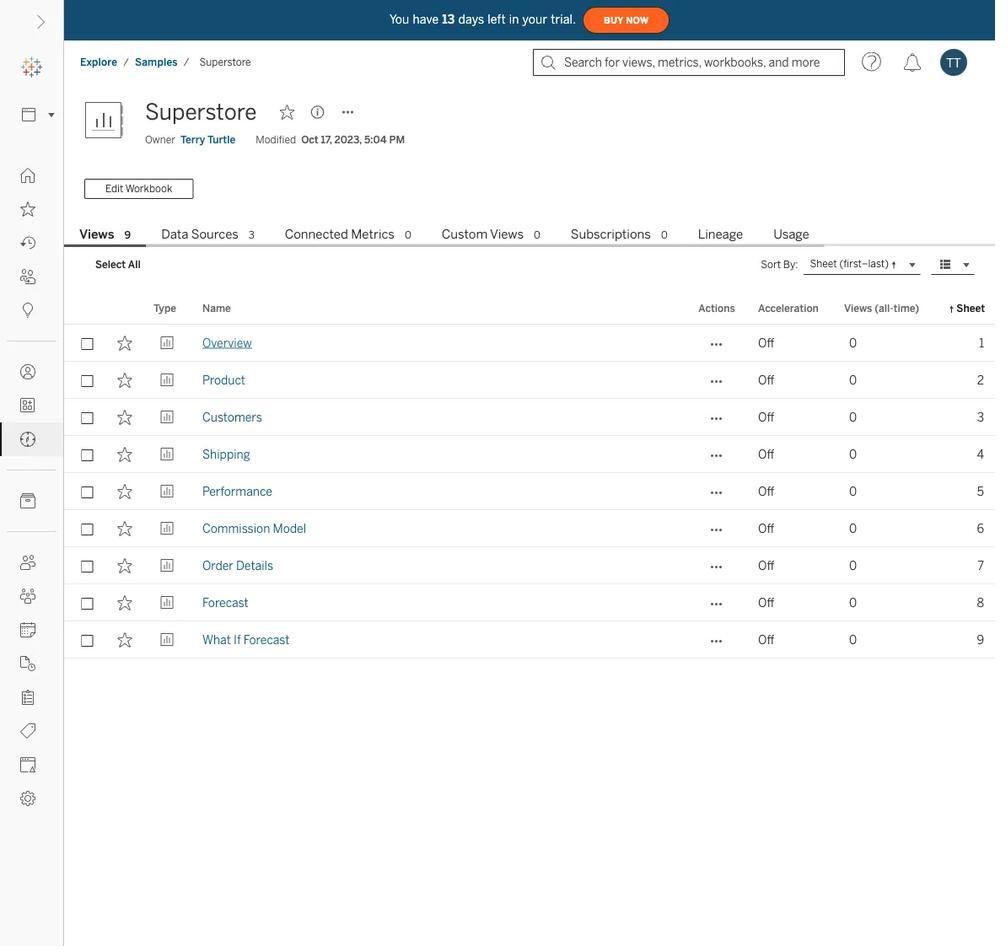 Task type: vqa. For each thing, say whether or not it's contained in the screenshot.
Customer related to Customer Name
no



Task type: locate. For each thing, give the bounding box(es) containing it.
view image
[[160, 336, 175, 351], [160, 373, 175, 388], [160, 447, 175, 462], [160, 558, 175, 574]]

view image left what
[[160, 633, 175, 648]]

list view image
[[938, 257, 953, 272]]

view image left the performance link
[[160, 484, 175, 499]]

1 view image from the top
[[160, 410, 175, 425]]

view image left order
[[160, 558, 175, 574]]

edit
[[105, 183, 123, 195]]

overview link
[[202, 325, 252, 362]]

sheet for sheet (first–last)
[[810, 258, 837, 270]]

your
[[523, 12, 548, 26]]

0 for 4
[[849, 447, 857, 461]]

view image for performance
[[160, 484, 175, 499]]

view image left shipping link
[[160, 447, 175, 462]]

/ right explore
[[123, 56, 129, 68]]

3 view image from the top
[[160, 521, 175, 536]]

17,
[[321, 134, 332, 146]]

1 row from the top
[[64, 325, 995, 362]]

terry
[[181, 134, 205, 146]]

1
[[979, 336, 984, 350]]

sheet inside dropdown button
[[810, 258, 837, 270]]

sub-spaces tab list
[[64, 225, 995, 247]]

forecast down order
[[202, 596, 249, 610]]

0 for 6
[[849, 522, 857, 536]]

1 vertical spatial forecast
[[244, 633, 290, 647]]

9 row from the top
[[64, 622, 995, 659]]

2023,
[[335, 134, 362, 146]]

superstore right samples
[[200, 56, 251, 68]]

modified
[[256, 134, 296, 146]]

3 inside sub-spaces tab list
[[249, 229, 255, 241]]

5 row from the top
[[64, 473, 995, 510]]

pm
[[389, 134, 405, 146]]

0 for 2
[[849, 373, 857, 387]]

0
[[405, 229, 411, 241], [534, 229, 541, 241], [661, 229, 668, 241], [849, 336, 857, 350], [849, 373, 857, 387], [849, 410, 857, 424], [849, 447, 857, 461], [849, 485, 857, 498], [849, 522, 857, 536], [849, 559, 857, 573], [849, 596, 857, 610], [849, 633, 857, 647]]

data
[[161, 227, 189, 242]]

views
[[79, 227, 114, 242], [490, 227, 524, 242], [844, 302, 872, 314]]

row containing what if forecast
[[64, 622, 995, 659]]

view image left the product link
[[160, 373, 175, 388]]

view image left customers link
[[160, 410, 175, 425]]

shipping
[[202, 447, 250, 461]]

forecast right "if"
[[244, 633, 290, 647]]

0 for 8
[[849, 596, 857, 610]]

details
[[236, 559, 273, 573]]

1 vertical spatial sheet
[[957, 302, 985, 314]]

9 inside sub-spaces tab list
[[124, 229, 131, 241]]

subscriptions
[[571, 227, 651, 242]]

2 horizontal spatial views
[[844, 302, 872, 314]]

4 view image from the top
[[160, 595, 175, 611]]

3 off from the top
[[758, 410, 774, 424]]

1 vertical spatial superstore
[[145, 99, 257, 125]]

lineage
[[698, 227, 743, 242]]

7 row from the top
[[64, 547, 995, 585]]

off for 9
[[758, 633, 774, 647]]

4 row from the top
[[64, 436, 995, 473]]

3
[[249, 229, 255, 241], [977, 410, 984, 424]]

1 horizontal spatial 3
[[977, 410, 984, 424]]

shipping link
[[202, 436, 250, 473]]

7 off from the top
[[758, 559, 774, 573]]

off
[[758, 336, 774, 350], [758, 373, 774, 387], [758, 410, 774, 424], [758, 447, 774, 461], [758, 485, 774, 498], [758, 522, 774, 536], [758, 559, 774, 573], [758, 596, 774, 610], [758, 633, 774, 647]]

2 row from the top
[[64, 362, 995, 399]]

off for 7
[[758, 559, 774, 573]]

performance
[[202, 485, 272, 498]]

off for 4
[[758, 447, 774, 461]]

now
[[626, 15, 649, 26]]

customers
[[202, 410, 262, 424]]

row containing order details
[[64, 547, 995, 585]]

0 for 9
[[849, 633, 857, 647]]

terry turtle link
[[181, 132, 236, 148]]

3 row from the top
[[64, 399, 995, 436]]

1 horizontal spatial /
[[184, 56, 189, 68]]

main navigation. press the up and down arrow keys to access links. element
[[0, 159, 63, 816]]

views right "custom" in the top left of the page
[[490, 227, 524, 242]]

4
[[977, 447, 984, 461]]

1 vertical spatial 3
[[977, 410, 984, 424]]

trial.
[[551, 12, 576, 26]]

view image left the commission
[[160, 521, 175, 536]]

usage
[[774, 227, 810, 242]]

6 row from the top
[[64, 510, 995, 547]]

days
[[458, 12, 484, 26]]

product link
[[202, 362, 245, 399]]

superstore main content
[[64, 84, 995, 946]]

off for 3
[[758, 410, 774, 424]]

0 horizontal spatial 9
[[124, 229, 131, 241]]

what
[[202, 633, 231, 647]]

commission
[[202, 522, 270, 536]]

sort
[[761, 259, 781, 271]]

off for 2
[[758, 373, 774, 387]]

0 horizontal spatial sheet
[[810, 258, 837, 270]]

6
[[977, 522, 984, 536]]

buy now
[[604, 15, 649, 26]]

8 row from the top
[[64, 585, 995, 622]]

view image for overview
[[160, 336, 175, 351]]

explore link
[[79, 55, 118, 69]]

sort by:
[[761, 259, 798, 271]]

samples link
[[134, 55, 179, 69]]

0 vertical spatial 9
[[124, 229, 131, 241]]

1 vertical spatial 9
[[977, 633, 984, 647]]

2 view image from the top
[[160, 484, 175, 499]]

3 view image from the top
[[160, 447, 175, 462]]

8 off from the top
[[758, 596, 774, 610]]

0 horizontal spatial views
[[79, 227, 114, 242]]

0 for 5
[[849, 485, 857, 498]]

row containing customers
[[64, 399, 995, 436]]

commission model link
[[202, 510, 306, 547]]

views up "select"
[[79, 227, 114, 242]]

views inside grid
[[844, 302, 872, 314]]

grid
[[64, 293, 995, 946]]

row containing overview
[[64, 325, 995, 362]]

9 up all
[[124, 229, 131, 241]]

row containing shipping
[[64, 436, 995, 473]]

view image
[[160, 410, 175, 425], [160, 484, 175, 499], [160, 521, 175, 536], [160, 595, 175, 611], [160, 633, 175, 648]]

superstore
[[200, 56, 251, 68], [145, 99, 257, 125]]

9 off from the top
[[758, 633, 774, 647]]

2 view image from the top
[[160, 373, 175, 388]]

row
[[64, 325, 995, 362], [64, 362, 995, 399], [64, 399, 995, 436], [64, 436, 995, 473], [64, 473, 995, 510], [64, 510, 995, 547], [64, 547, 995, 585], [64, 585, 995, 622], [64, 622, 995, 659]]

forecast
[[202, 596, 249, 610], [244, 633, 290, 647]]

navigation panel element
[[0, 51, 63, 816]]

view image left forecast link
[[160, 595, 175, 611]]

Search for views, metrics, workbooks, and more text field
[[533, 49, 845, 76]]

views for views
[[79, 227, 114, 242]]

sheet up 1
[[957, 302, 985, 314]]

order
[[202, 559, 234, 573]]

1 horizontal spatial sheet
[[957, 302, 985, 314]]

acceleration
[[758, 302, 819, 314]]

0 vertical spatial 3
[[249, 229, 255, 241]]

sheet
[[810, 258, 837, 270], [957, 302, 985, 314]]

0 vertical spatial sheet
[[810, 258, 837, 270]]

1 / from the left
[[123, 56, 129, 68]]

data sources
[[161, 227, 239, 242]]

6 off from the top
[[758, 522, 774, 536]]

0 for 7
[[849, 559, 857, 573]]

sheet right by:
[[810, 258, 837, 270]]

4 view image from the top
[[160, 558, 175, 574]]

superstore up terry turtle link
[[145, 99, 257, 125]]

9 down 8
[[977, 633, 984, 647]]

4 off from the top
[[758, 447, 774, 461]]

row group
[[64, 325, 995, 659]]

2 off from the top
[[758, 373, 774, 387]]

view image for shipping
[[160, 447, 175, 462]]

off for 5
[[758, 485, 774, 498]]

edit workbook
[[105, 183, 172, 195]]

view image down type
[[160, 336, 175, 351]]

0 horizontal spatial /
[[123, 56, 129, 68]]

connected
[[285, 227, 348, 242]]

5 off from the top
[[758, 485, 774, 498]]

you
[[390, 12, 409, 26]]

view image for what if forecast
[[160, 633, 175, 648]]

0 horizontal spatial 3
[[249, 229, 255, 241]]

views left the '(all-'
[[844, 302, 872, 314]]

5 view image from the top
[[160, 633, 175, 648]]

1 horizontal spatial 9
[[977, 633, 984, 647]]

3 down 2
[[977, 410, 984, 424]]

1 off from the top
[[758, 336, 774, 350]]

/ right samples
[[184, 56, 189, 68]]

metrics
[[351, 227, 395, 242]]

9
[[124, 229, 131, 241], [977, 633, 984, 647]]

/
[[123, 56, 129, 68], [184, 56, 189, 68]]

1 view image from the top
[[160, 336, 175, 351]]

product
[[202, 373, 245, 387]]

row containing commission model
[[64, 510, 995, 547]]

3 right sources
[[249, 229, 255, 241]]

have
[[413, 12, 439, 26]]

edit workbook button
[[84, 179, 193, 199]]



Task type: describe. For each thing, give the bounding box(es) containing it.
off for 6
[[758, 522, 774, 536]]

order details
[[202, 559, 273, 573]]

1 horizontal spatial views
[[490, 227, 524, 242]]

0 for 1
[[849, 336, 857, 350]]

row containing performance
[[64, 473, 995, 510]]

explore / samples /
[[80, 56, 189, 68]]

owner
[[145, 134, 175, 146]]

name
[[202, 302, 231, 314]]

2
[[977, 373, 984, 387]]

select all button
[[84, 255, 152, 275]]

time)
[[894, 302, 920, 314]]

connected metrics
[[285, 227, 395, 242]]

view image for order details
[[160, 558, 175, 574]]

forecast link
[[202, 585, 249, 622]]

if
[[234, 633, 241, 647]]

5
[[978, 485, 984, 498]]

superstore element
[[194, 56, 256, 68]]

custom views
[[442, 227, 524, 242]]

off for 1
[[758, 336, 774, 350]]

3 inside "row"
[[977, 410, 984, 424]]

sheet for sheet
[[957, 302, 985, 314]]

left
[[488, 12, 506, 26]]

explore
[[80, 56, 117, 68]]

actions
[[699, 302, 735, 314]]

custom
[[442, 227, 488, 242]]

performance link
[[202, 473, 272, 510]]

buy
[[604, 15, 624, 26]]

sheet (first–last)
[[810, 258, 889, 270]]

what if forecast link
[[202, 622, 290, 659]]

type
[[154, 302, 176, 314]]

8
[[977, 596, 984, 610]]

commission model
[[202, 522, 306, 536]]

13
[[442, 12, 455, 26]]

views (all-time)
[[844, 302, 920, 314]]

grid containing overview
[[64, 293, 995, 946]]

all
[[128, 259, 141, 271]]

order details link
[[202, 547, 273, 585]]

samples
[[135, 56, 178, 68]]

0 vertical spatial superstore
[[200, 56, 251, 68]]

workbook
[[125, 183, 172, 195]]

0 vertical spatial forecast
[[202, 596, 249, 610]]

modified oct 17, 2023, 5:04 pm
[[256, 134, 405, 146]]

sheet (first–last) button
[[803, 255, 921, 275]]

customers link
[[202, 399, 262, 436]]

9 inside "row"
[[977, 633, 984, 647]]

in
[[509, 12, 519, 26]]

superstore inside 'main content'
[[145, 99, 257, 125]]

model
[[273, 522, 306, 536]]

view image for customers
[[160, 410, 175, 425]]

row containing product
[[64, 362, 995, 399]]

overview
[[202, 336, 252, 350]]

view image for commission model
[[160, 521, 175, 536]]

buy now button
[[583, 7, 670, 34]]

off for 8
[[758, 596, 774, 610]]

what if forecast
[[202, 633, 290, 647]]

sources
[[191, 227, 239, 242]]

you have 13 days left in your trial.
[[390, 12, 576, 26]]

5:04
[[364, 134, 387, 146]]

workbook image
[[84, 95, 135, 146]]

(first–last)
[[840, 258, 889, 270]]

2 / from the left
[[184, 56, 189, 68]]

(all-
[[875, 302, 894, 314]]

owner terry turtle
[[145, 134, 236, 146]]

views for views (all-time)
[[844, 302, 872, 314]]

0 for 3
[[849, 410, 857, 424]]

row containing forecast
[[64, 585, 995, 622]]

view image for product
[[160, 373, 175, 388]]

select all
[[95, 259, 141, 271]]

select
[[95, 259, 126, 271]]

view image for forecast
[[160, 595, 175, 611]]

row group containing overview
[[64, 325, 995, 659]]

by:
[[783, 259, 798, 271]]

oct
[[301, 134, 319, 146]]

7
[[978, 559, 984, 573]]

turtle
[[208, 134, 236, 146]]



